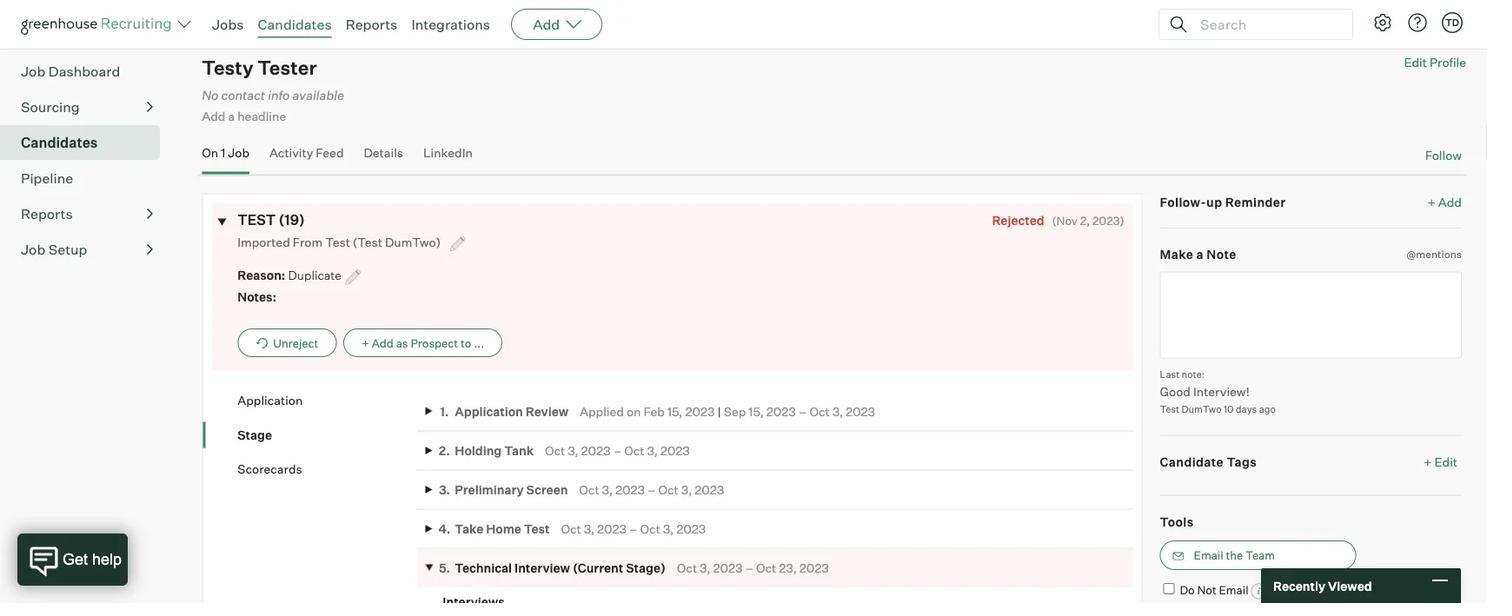 Task type: describe. For each thing, give the bounding box(es) containing it.
td button
[[1438, 9, 1466, 37]]

(nov
[[1052, 213, 1078, 227]]

results
[[116, 4, 155, 19]]

do
[[1180, 583, 1195, 597]]

test
[[238, 211, 276, 228]]

contact
[[221, 87, 265, 103]]

on 1 job link
[[202, 145, 249, 171]]

application inside application link
[[238, 393, 303, 408]]

jobs
[[212, 16, 244, 33]]

application link
[[238, 392, 417, 409]]

review
[[526, 404, 569, 419]]

@mentions link
[[1407, 246, 1462, 263]]

email inside button
[[1194, 548, 1224, 562]]

0 horizontal spatial 1
[[221, 145, 225, 160]]

sep
[[724, 404, 746, 419]]

10
[[1224, 403, 1234, 415]]

+ for + add
[[1428, 194, 1436, 209]]

+ edit
[[1424, 454, 1458, 469]]

0 horizontal spatial test
[[325, 234, 350, 249]]

testy tester no contact info available add a headline
[[202, 56, 344, 124]]

make
[[1160, 247, 1194, 262]]

1 vertical spatial candidates link
[[21, 132, 153, 153]]

details link
[[364, 145, 403, 171]]

2.
[[439, 443, 450, 458]]

– down feb
[[648, 482, 656, 497]]

add button
[[511, 9, 602, 40]]

job for job dashboard
[[21, 63, 45, 80]]

testy
[[202, 56, 253, 80]]

last
[[1160, 368, 1180, 380]]

2 vertical spatial test
[[524, 521, 550, 536]]

of
[[1316, 4, 1327, 19]]

email the team
[[1194, 548, 1275, 562]]

1 vertical spatial a
[[1196, 247, 1204, 262]]

back
[[30, 4, 59, 19]]

note
[[1207, 247, 1237, 262]]

back to search results link
[[30, 4, 155, 19]]

stage)
[[626, 560, 666, 576]]

no
[[202, 87, 219, 103]]

ago
[[1259, 403, 1276, 415]]

@mentions
[[1407, 248, 1462, 261]]

notes:
[[238, 289, 277, 304]]

dumtwo
[[1182, 403, 1222, 415]]

integrations
[[411, 16, 490, 33]]

scorecards
[[238, 461, 302, 477]]

5. technical interview (current stage)
[[439, 560, 666, 576]]

up
[[1207, 194, 1222, 209]]

oct right stage) on the bottom left of the page
[[677, 560, 697, 576]]

test inside last note: good interview! test dumtwo               10 days               ago
[[1160, 403, 1179, 415]]

1 horizontal spatial candidates link
[[258, 16, 332, 33]]

reason: duplicate
[[238, 268, 342, 283]]

tools
[[1160, 514, 1194, 529]]

– right sep
[[799, 404, 807, 419]]

activity feed link
[[269, 145, 344, 171]]

4. take home test oct 3, 2023 – oct 3, 2023
[[438, 521, 706, 536]]

note:
[[1182, 368, 1205, 380]]

interview
[[515, 560, 570, 576]]

(19)
[[279, 211, 305, 228]]

candidate tags
[[1160, 454, 1257, 469]]

– down applied
[[613, 443, 622, 458]]

candidates
[[1341, 4, 1404, 19]]

1 vertical spatial email
[[1219, 583, 1249, 597]]

preliminary
[[455, 482, 524, 497]]

oct down the '1. application review applied on  feb 15, 2023 | sep 15, 2023 – oct 3, 2023'
[[658, 482, 679, 497]]

1 15, from the left
[[667, 404, 683, 419]]

1 horizontal spatial 1
[[1307, 4, 1312, 19]]

search
[[76, 4, 114, 19]]

td button
[[1442, 12, 1463, 33]]

applied
[[580, 404, 624, 419]]

scorecards link
[[238, 460, 417, 477]]

prospect
[[411, 336, 458, 350]]

oct up stage) on the bottom left of the page
[[640, 521, 660, 536]]

dumtwo)
[[385, 234, 441, 249]]

oct right tank
[[545, 443, 565, 458]]

job setup
[[21, 241, 87, 258]]

tester
[[257, 56, 317, 80]]

imported
[[238, 234, 290, 249]]

profile
[[1430, 55, 1466, 70]]

– left 23,
[[745, 560, 754, 576]]

the
[[1226, 548, 1243, 562]]

add inside testy tester no contact info available add a headline
[[202, 109, 225, 124]]

job dashboard link
[[21, 61, 153, 82]]

+ edit link
[[1420, 450, 1462, 474]]

test (19)
[[238, 211, 305, 228]]

follow link
[[1425, 147, 1462, 164]]

linkedin
[[423, 145, 473, 160]]

0 horizontal spatial to
[[61, 4, 73, 19]]

do not email
[[1180, 583, 1249, 597]]

back to search results
[[30, 4, 155, 19]]

job dashboard
[[21, 63, 120, 80]]

unreject button
[[238, 328, 337, 357]]

to inside button
[[461, 336, 471, 350]]

tags
[[1227, 454, 1257, 469]]

on
[[202, 145, 218, 160]]

2. holding tank oct 3, 2023 – oct 3, 2023
[[439, 443, 690, 458]]

+ add link
[[1428, 193, 1462, 210]]

|
[[717, 404, 721, 419]]

oct left 23,
[[756, 560, 776, 576]]

headline
[[237, 109, 286, 124]]

oct right sep
[[810, 404, 830, 419]]



Task type: locate. For each thing, give the bounding box(es) containing it.
1 vertical spatial reports link
[[21, 204, 153, 224]]

configure image
[[1372, 12, 1393, 33]]

+ inside 'link'
[[1424, 454, 1432, 469]]

email left the
[[1194, 548, 1224, 562]]

application up holding
[[455, 404, 523, 419]]

reports
[[346, 16, 398, 33], [21, 205, 73, 223]]

application up stage
[[238, 393, 303, 408]]

1 horizontal spatial edit
[[1435, 454, 1458, 469]]

job inside 'link'
[[21, 241, 45, 258]]

job for job setup
[[21, 241, 45, 258]]

details
[[364, 145, 403, 160]]

candidates down sourcing
[[21, 134, 98, 151]]

feed
[[316, 145, 344, 160]]

+ for + add as prospect to ...
[[362, 336, 369, 350]]

candidates link up the tester
[[258, 16, 332, 33]]

(current
[[573, 560, 623, 576]]

from
[[293, 234, 323, 249]]

email the team button
[[1160, 540, 1356, 570]]

email
[[1194, 548, 1224, 562], [1219, 583, 1249, 597]]

job up sourcing
[[21, 63, 45, 80]]

tank
[[504, 443, 534, 458]]

– up stage) on the bottom left of the page
[[629, 521, 638, 536]]

2 vertical spatial job
[[21, 241, 45, 258]]

1 vertical spatial job
[[228, 145, 249, 160]]

available
[[292, 87, 344, 103]]

to right back
[[61, 4, 73, 19]]

0 horizontal spatial a
[[228, 109, 235, 124]]

+ add as prospect to ...
[[362, 336, 484, 350]]

2023
[[685, 404, 715, 419], [766, 404, 796, 419], [846, 404, 875, 419], [581, 443, 611, 458], [660, 443, 690, 458], [615, 482, 645, 497], [695, 482, 724, 497], [597, 521, 627, 536], [676, 521, 706, 536], [713, 560, 743, 576], [799, 560, 829, 576]]

take
[[455, 521, 483, 536]]

–
[[799, 404, 807, 419], [613, 443, 622, 458], [648, 482, 656, 497], [629, 521, 638, 536], [745, 560, 754, 576]]

1 vertical spatial to
[[461, 336, 471, 350]]

follow-up reminder
[[1160, 194, 1286, 209]]

0 horizontal spatial application
[[238, 393, 303, 408]]

1 horizontal spatial reports
[[346, 16, 398, 33]]

edit profile
[[1404, 55, 1466, 70]]

+ for + edit
[[1424, 454, 1432, 469]]

1 horizontal spatial a
[[1196, 247, 1204, 262]]

rejected
[[992, 212, 1044, 228]]

2,
[[1080, 213, 1090, 227]]

reports link left integrations
[[346, 16, 398, 33]]

0 vertical spatial reports link
[[346, 16, 398, 33]]

a
[[228, 109, 235, 124], [1196, 247, 1204, 262]]

0 vertical spatial email
[[1194, 548, 1224, 562]]

oct 3, 2023 – oct 23, 2023
[[677, 560, 829, 576]]

1 vertical spatial candidates
[[21, 134, 98, 151]]

viewed
[[1328, 578, 1372, 593]]

1 vertical spatial test
[[1160, 403, 1179, 415]]

1 horizontal spatial to
[[461, 336, 471, 350]]

unreject
[[273, 336, 318, 350]]

Do Not Email checkbox
[[1163, 583, 1175, 594]]

reports link
[[346, 16, 398, 33], [21, 204, 153, 224]]

good
[[1160, 384, 1191, 399]]

a down the contact
[[228, 109, 235, 124]]

0 vertical spatial candidates link
[[258, 16, 332, 33]]

15, right feb
[[667, 404, 683, 419]]

reports left integrations
[[346, 16, 398, 33]]

1
[[1307, 4, 1312, 19], [1331, 4, 1336, 19], [221, 145, 225, 160]]

edit inside + edit 'link'
[[1435, 454, 1458, 469]]

Search text field
[[1196, 12, 1337, 37]]

0 vertical spatial test
[[325, 234, 350, 249]]

1 horizontal spatial test
[[524, 521, 550, 536]]

email right not
[[1219, 583, 1249, 597]]

last note: good interview! test dumtwo               10 days               ago
[[1160, 368, 1276, 415]]

setup
[[48, 241, 87, 258]]

1 horizontal spatial 15,
[[749, 404, 764, 419]]

sourcing link
[[21, 97, 153, 118]]

2 horizontal spatial 1
[[1331, 4, 1336, 19]]

as
[[396, 336, 408, 350]]

1 vertical spatial reports
[[21, 205, 73, 223]]

0 horizontal spatial edit
[[1404, 55, 1427, 70]]

rejected (nov 2, 2023)
[[992, 212, 1124, 228]]

1 vertical spatial +
[[362, 336, 369, 350]]

recently
[[1273, 578, 1325, 593]]

add inside popup button
[[533, 16, 560, 33]]

job left 'setup'
[[21, 241, 45, 258]]

jobs link
[[212, 16, 244, 33]]

a left note
[[1196, 247, 1204, 262]]

integrations link
[[411, 16, 490, 33]]

3.
[[439, 482, 450, 497]]

reason:
[[238, 268, 285, 283]]

1 horizontal spatial candidates
[[258, 16, 332, 33]]

5.
[[439, 560, 450, 576]]

0 vertical spatial +
[[1428, 194, 1436, 209]]

0 horizontal spatial candidates
[[21, 134, 98, 151]]

to left ...
[[461, 336, 471, 350]]

1 right on
[[221, 145, 225, 160]]

job setup link
[[21, 239, 153, 260]]

greenhouse recruiting image
[[21, 14, 177, 35]]

oct down 3. preliminary screen oct 3, 2023 – oct 3, 2023
[[561, 521, 581, 536]]

2 vertical spatial +
[[1424, 454, 1432, 469]]

not
[[1197, 583, 1217, 597]]

(test
[[353, 234, 382, 249]]

1 horizontal spatial application
[[455, 404, 523, 419]]

0 horizontal spatial reports
[[21, 205, 73, 223]]

1 vertical spatial edit
[[1435, 454, 1458, 469]]

activity
[[269, 145, 313, 160]]

2 horizontal spatial test
[[1160, 403, 1179, 415]]

on 1 job
[[202, 145, 249, 160]]

oct right screen
[[579, 482, 599, 497]]

job right on
[[228, 145, 249, 160]]

2 15, from the left
[[749, 404, 764, 419]]

imported from test (test dumtwo)
[[238, 234, 443, 249]]

stage link
[[238, 426, 417, 443]]

home
[[486, 521, 521, 536]]

0 vertical spatial to
[[61, 4, 73, 19]]

candidates link up the pipeline link
[[21, 132, 153, 153]]

duplicate
[[288, 268, 342, 283]]

...
[[474, 336, 484, 350]]

1 right of
[[1331, 4, 1336, 19]]

3. preliminary screen oct 3, 2023 – oct 3, 2023
[[439, 482, 724, 497]]

0 vertical spatial edit
[[1404, 55, 1427, 70]]

1.
[[440, 404, 449, 419]]

td
[[1445, 17, 1459, 28]]

pipeline link
[[21, 168, 153, 189]]

test right home on the left of page
[[524, 521, 550, 536]]

reports inside reports 'link'
[[21, 205, 73, 223]]

add inside button
[[372, 336, 394, 350]]

application
[[238, 393, 303, 408], [455, 404, 523, 419]]

test down good
[[1160, 403, 1179, 415]]

candidates up the tester
[[258, 16, 332, 33]]

+ add
[[1428, 194, 1462, 209]]

stage
[[238, 427, 272, 442]]

on
[[627, 404, 641, 419]]

0 vertical spatial job
[[21, 63, 45, 80]]

test left (test
[[325, 234, 350, 249]]

info
[[268, 87, 290, 103]]

0 vertical spatial candidates
[[258, 16, 332, 33]]

0 horizontal spatial 15,
[[667, 404, 683, 419]]

15, right sep
[[749, 404, 764, 419]]

1 horizontal spatial reports link
[[346, 16, 398, 33]]

edit profile link
[[1404, 55, 1466, 70]]

0 vertical spatial reports
[[346, 16, 398, 33]]

pipeline
[[21, 170, 73, 187]]

0 vertical spatial a
[[228, 109, 235, 124]]

+ add as prospect to ... button
[[344, 328, 503, 357]]

days
[[1236, 403, 1257, 415]]

None text field
[[1160, 271, 1462, 358]]

team
[[1246, 548, 1275, 562]]

reports link up job setup 'link'
[[21, 204, 153, 224]]

a inside testy tester no contact info available add a headline
[[228, 109, 235, 124]]

1 left of
[[1307, 4, 1312, 19]]

activity feed
[[269, 145, 344, 160]]

oct down on
[[624, 443, 644, 458]]

+ inside button
[[362, 336, 369, 350]]

candidate
[[1160, 454, 1224, 469]]

dashboard
[[48, 63, 120, 80]]

interview!
[[1193, 384, 1250, 399]]

0 horizontal spatial candidates link
[[21, 132, 153, 153]]

reports down pipeline
[[21, 205, 73, 223]]

0 horizontal spatial reports link
[[21, 204, 153, 224]]

add
[[533, 16, 560, 33], [202, 109, 225, 124], [1438, 194, 1462, 209], [372, 336, 394, 350]]



Task type: vqa. For each thing, say whether or not it's contained in the screenshot.
How would you rate this person? Link
no



